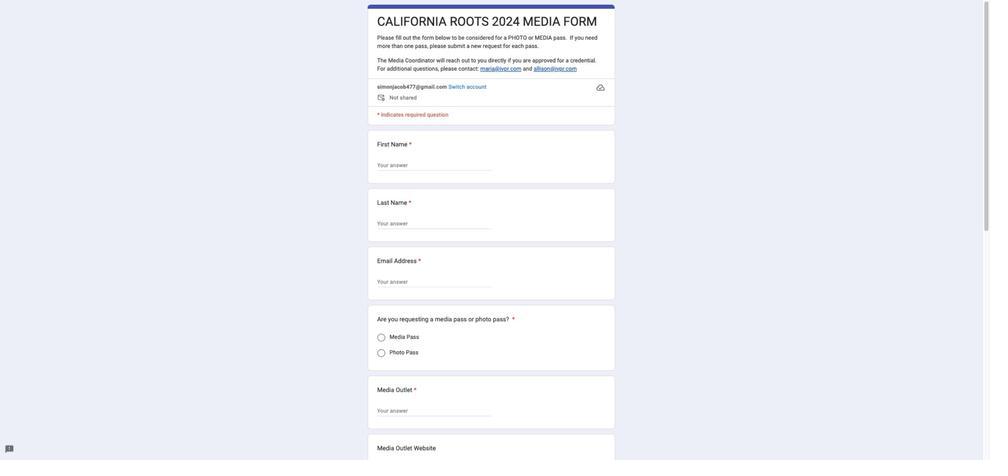 Task type: locate. For each thing, give the bounding box(es) containing it.
photo pass image
[[377, 349, 385, 357]]

None text field
[[377, 219, 491, 228], [377, 277, 491, 286], [377, 219, 491, 228], [377, 277, 491, 286]]

your email and google account are not part of your response image
[[377, 94, 390, 103], [377, 94, 387, 103]]

required question element for 5th heading from the bottom
[[408, 140, 412, 149]]

4 heading from the top
[[377, 256, 421, 265]]

5 heading from the top
[[377, 314, 515, 324]]

None text field
[[377, 160, 491, 170], [377, 406, 491, 415], [377, 160, 491, 170], [377, 406, 491, 415]]

heading
[[377, 14, 597, 29], [377, 140, 412, 149], [377, 198, 412, 207], [377, 256, 421, 265], [377, 314, 515, 324], [377, 385, 417, 394]]

required question element
[[408, 140, 412, 149], [407, 198, 412, 207], [417, 256, 421, 265], [511, 314, 515, 324], [412, 385, 417, 394]]

list
[[368, 130, 615, 460]]

Media Pass radio
[[377, 334, 385, 342]]



Task type: describe. For each thing, give the bounding box(es) containing it.
required question element for fourth heading from the bottom
[[407, 198, 412, 207]]

3 heading from the top
[[377, 198, 412, 207]]

2 heading from the top
[[377, 140, 412, 149]]

required question element for fourth heading
[[417, 256, 421, 265]]

required question element for 2nd heading from the bottom of the page
[[511, 314, 515, 324]]

1 heading from the top
[[377, 14, 597, 29]]

Photo Pass radio
[[377, 349, 385, 357]]

required question element for 6th heading
[[412, 385, 417, 394]]

6 heading from the top
[[377, 385, 417, 394]]

report a problem to google image
[[5, 445, 14, 454]]

media pass image
[[377, 334, 385, 342]]



Task type: vqa. For each thing, say whether or not it's contained in the screenshot.
LIST
yes



